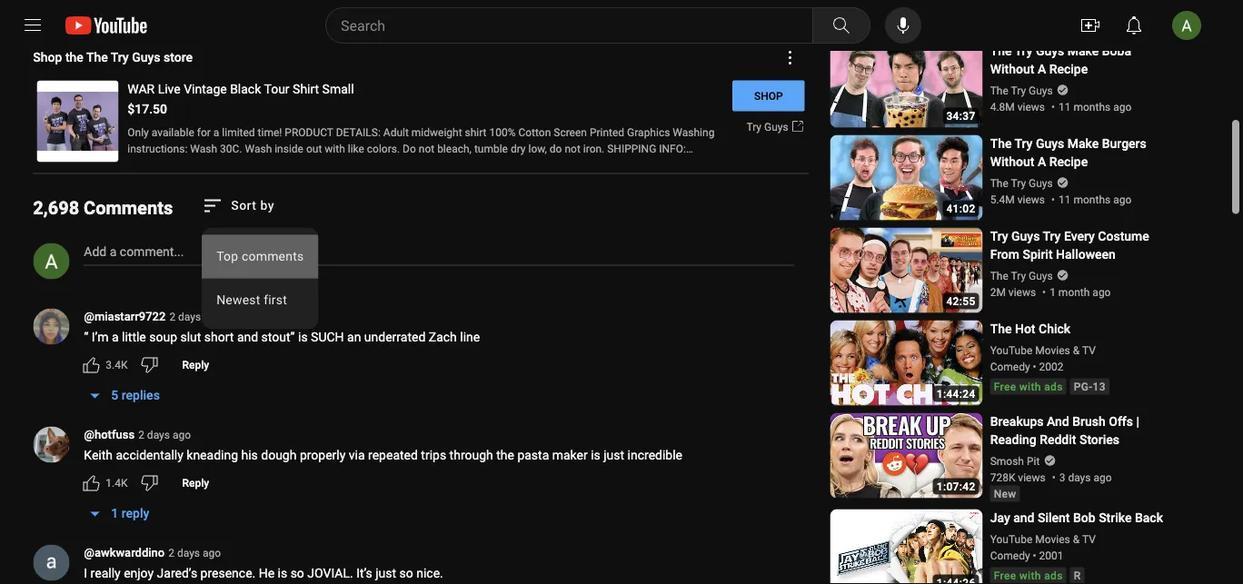 Task type: vqa. For each thing, say whether or not it's contained in the screenshot.
THE GAME
no



Task type: locate. For each thing, give the bounding box(es) containing it.
incredible
[[628, 448, 683, 463]]

0 vertical spatial 11 months ago
[[1059, 100, 1132, 113]]

0 vertical spatial ads
[[1045, 380, 1063, 393]]

tv inside the hot chick youtube movies & tv comedy • 2002
[[1083, 344, 1096, 357]]

2 with from the top
[[1020, 569, 1042, 582]]

1 horizontal spatial is
[[298, 330, 308, 345]]

1 & from the top
[[1073, 344, 1080, 357]]

months up every
[[1074, 193, 1111, 206]]

ago up short
[[204, 311, 222, 324]]

2 a from the top
[[1038, 154, 1047, 169]]

and
[[237, 330, 258, 345], [1014, 511, 1035, 526]]

2 up accidentally
[[138, 429, 144, 442]]

months down the try guys make boba without a recipe by the try guys 4,809,976 views 11 months ago 34 minutes element
[[1074, 100, 1111, 113]]

1 vertical spatial comedy
[[991, 549, 1031, 562]]

is left such
[[298, 330, 308, 345]]

movies up 2002
[[1036, 344, 1071, 357]]

recipe
[[1050, 62, 1088, 77], [1050, 154, 1088, 169]]

& down the hot chick by comedy • 2002 1 hour, 44 minutes element
[[1073, 344, 1080, 357]]

reply for his
[[182, 477, 209, 490]]

movies up "2001"
[[1036, 533, 1071, 546]]

days inside "@hotfuss 2 days ago keith accidentally kneading his dough properly via repeated trips through the pasta maker is just incredible"
[[147, 429, 170, 442]]

11 up the try guys make burgers without a recipe
[[1059, 100, 1071, 113]]

2 days ago link up accidentally
[[138, 427, 191, 444]]

enjoy
[[124, 566, 154, 581]]

2 the try guys from the top
[[991, 177, 1053, 189]]

1 horizontal spatial so
[[400, 566, 413, 581]]

11
[[1059, 100, 1071, 113], [1059, 193, 1071, 206]]

2 11 from the top
[[1059, 193, 1071, 206]]

0 vertical spatial shop
[[33, 50, 62, 65]]

his
[[241, 448, 258, 463]]

free with ads for and
[[994, 569, 1063, 582]]

recipe inside the try guys make burgers without a recipe
[[1050, 154, 1088, 169]]

reply down slut
[[182, 359, 209, 371]]

1 with from the top
[[1020, 380, 1042, 393]]

reply link
[[171, 350, 220, 380], [171, 469, 220, 498]]

1 hour, 44 minutes, 26 seconds element
[[937, 578, 976, 585]]

reply link down kneading
[[171, 469, 220, 498]]

costume
[[1099, 229, 1150, 244]]

2 reply text field from the top
[[182, 477, 209, 490]]

a
[[110, 245, 117, 260], [112, 330, 119, 345]]

0 horizontal spatial shop
[[33, 50, 62, 65]]

reply text field down slut
[[182, 359, 209, 371]]

views right 4.8m
[[1018, 100, 1046, 113]]

2 days ago link up slut
[[169, 309, 222, 325]]

0 horizontal spatial is
[[278, 566, 287, 581]]

live
[[158, 82, 181, 97]]

without inside the try guys make burgers without a recipe
[[991, 154, 1035, 169]]

add
[[84, 245, 107, 260]]

0 vertical spatial reply link
[[171, 350, 220, 380]]

a up 5.4m views
[[1038, 154, 1047, 169]]

make for boba
[[1068, 44, 1099, 59]]

0 vertical spatial free with ads
[[994, 380, 1063, 393]]

just right it's
[[376, 566, 396, 581]]

1 vertical spatial the try guys
[[991, 177, 1053, 189]]

the inside the hot chick youtube movies & tv comedy • 2002
[[991, 322, 1012, 337]]

top comments link
[[202, 235, 319, 279]]

properly
[[300, 448, 346, 463]]

@awkwarddino image
[[33, 545, 69, 581]]

0 vertical spatial reply
[[182, 359, 209, 371]]

reply link down slut
[[171, 350, 220, 380]]

1 horizontal spatial the
[[497, 448, 514, 463]]

2 reply from the top
[[182, 477, 209, 490]]

1 horizontal spatial just
[[604, 448, 625, 463]]

1 vertical spatial free with ads
[[994, 569, 1063, 582]]

1 ads from the top
[[1045, 380, 1063, 393]]

the try guys
[[991, 84, 1053, 97], [991, 177, 1053, 189], [991, 269, 1053, 282]]

2 months from the top
[[1074, 193, 1111, 206]]

1 11 from the top
[[1059, 100, 1071, 113]]

dough
[[261, 448, 297, 463]]

1 11 months ago from the top
[[1059, 100, 1132, 113]]

days for maker
[[147, 429, 170, 442]]

days up jared's
[[177, 547, 200, 560]]

just left incredible
[[604, 448, 625, 463]]

1 • from the top
[[1033, 360, 1037, 373]]

1.4k
[[106, 477, 128, 490]]

free with ads down "2001"
[[994, 569, 1063, 582]]

1 without from the top
[[991, 62, 1035, 77]]

1 reply text field from the top
[[182, 359, 209, 371]]

0 vertical spatial 2
[[169, 311, 176, 324]]

is right maker
[[591, 448, 601, 463]]

•
[[1033, 360, 1037, 373], [1033, 549, 1037, 562]]

0 vertical spatial reply text field
[[182, 359, 209, 371]]

0 vertical spatial just
[[604, 448, 625, 463]]

2
[[169, 311, 176, 324], [138, 429, 144, 442], [168, 547, 175, 560]]

0 vertical spatial 2 days ago link
[[169, 309, 222, 325]]

2 inside @miastarr9722 2 days ago " i'm a little soup slut short and stout" is such an underrated zach line
[[169, 311, 176, 324]]

0 vertical spatial comedy
[[991, 360, 1031, 373]]

1 vertical spatial shop
[[755, 90, 783, 102]]

make left boba
[[1068, 44, 1099, 59]]

and right short
[[237, 330, 258, 345]]

3
[[1060, 471, 1066, 484]]

1 make from the top
[[1068, 44, 1099, 59]]

1 vertical spatial reply link
[[171, 469, 220, 498]]

shop inside heading
[[33, 50, 62, 65]]

0 vertical spatial the
[[65, 50, 83, 65]]

0 vertical spatial without
[[991, 62, 1035, 77]]

a inside the try guys make burgers without a recipe
[[1038, 154, 1047, 169]]

without inside the try guys make boba without a recipe
[[991, 62, 1035, 77]]

& inside the hot chick youtube movies & tv comedy • 2002
[[1073, 344, 1080, 357]]

comedy inside the hot chick youtube movies & tv comedy • 2002
[[991, 360, 1031, 373]]

2 inside @awkwarddino 2 days ago i really enjoy jared's presence. he is so jovial. it's just so nice.
[[168, 547, 175, 560]]

shop
[[33, 50, 62, 65], [755, 90, 783, 102]]

2 vertical spatial is
[[278, 566, 287, 581]]

days
[[178, 311, 201, 324], [147, 429, 170, 442], [1069, 471, 1091, 484], [177, 547, 200, 560]]

tv up 'pg-13'
[[1083, 344, 1096, 357]]

ago up burgers at top right
[[1114, 100, 1132, 113]]

by
[[260, 198, 275, 213]]

2 youtube from the top
[[991, 533, 1033, 546]]

1 vertical spatial reply
[[182, 477, 209, 490]]

& down jay and silent bob strike back by comedy • 2001 1 hour, 44 minutes "element"
[[1073, 533, 1080, 546]]

the try guys for try guys try every costume from spirit halloween
[[991, 269, 1053, 282]]

2 11 months ago from the top
[[1059, 193, 1132, 206]]

0 vertical spatial movies
[[1036, 344, 1071, 357]]

ads down "2001"
[[1045, 569, 1063, 582]]

1 left month
[[1050, 286, 1056, 299]]

views right 2m
[[1009, 286, 1037, 299]]

@awkwarddino 2 days ago i really enjoy jared's presence. he is so jovial. it's just so nice.
[[84, 546, 443, 581]]

and inside @miastarr9722 2 days ago " i'm a little soup slut short and stout" is such an underrated zach line
[[237, 330, 258, 345]]

1 horizontal spatial and
[[1014, 511, 1035, 526]]

11 months ago
[[1059, 100, 1132, 113], [1059, 193, 1132, 206]]

2 days ago link for kneading
[[138, 427, 191, 444]]

ago right 'year'
[[1091, 8, 1109, 20]]

1 the try guys from the top
[[991, 84, 1053, 97]]

so right he
[[291, 566, 304, 581]]

recipe inside the try guys make boba without a recipe
[[1050, 62, 1088, 77]]

& inside jay and silent bob strike back youtube movies & tv comedy • 2001
[[1073, 533, 1080, 546]]

1 vertical spatial movies
[[1036, 533, 1071, 546]]

breakups
[[991, 414, 1044, 429]]

and right jay
[[1014, 511, 1035, 526]]

0 vertical spatial 11
[[1059, 100, 1071, 113]]

youtube inside the hot chick youtube movies & tv comedy • 2002
[[991, 344, 1033, 357]]

1 vertical spatial a
[[1038, 154, 1047, 169]]

1 vertical spatial 1
[[1050, 286, 1056, 299]]

stories
[[1080, 433, 1120, 448]]

3 the try guys from the top
[[991, 269, 1053, 282]]

1 vertical spatial &
[[1073, 533, 1080, 546]]

2 inside "@hotfuss 2 days ago keith accidentally kneading his dough properly via repeated trips through the pasta maker is just incredible"
[[138, 429, 144, 442]]

without for the try guys make boba without a recipe
[[991, 62, 1035, 77]]

1
[[1059, 8, 1065, 20], [1050, 286, 1056, 299]]

days inside @awkwarddino 2 days ago i really enjoy jared's presence. he is so jovial. it's just so nice.
[[177, 547, 200, 560]]

a inside the try guys make boba without a recipe
[[1038, 62, 1047, 77]]

1 vertical spatial 2 days ago link
[[138, 427, 191, 444]]

0 vertical spatial free
[[994, 380, 1017, 393]]

ago inside @miastarr9722 2 days ago " i'm a little soup slut short and stout" is such an underrated zach line
[[204, 311, 222, 324]]

1 vertical spatial 11
[[1059, 193, 1071, 206]]

11 up every
[[1059, 193, 1071, 206]]

tv inside jay and silent bob strike back youtube movies & tv comedy • 2001
[[1083, 533, 1096, 546]]

free with ads
[[994, 380, 1063, 393], [994, 569, 1063, 582]]

11 months ago up every
[[1059, 193, 1132, 206]]

tv
[[1083, 344, 1096, 357], [1083, 533, 1096, 546]]

guys inside the try guys make boba without a recipe
[[1036, 44, 1065, 59]]

0 vertical spatial is
[[298, 330, 308, 345]]

1 horizontal spatial shop
[[755, 90, 783, 102]]

angela cha image
[[33, 243, 69, 280]]

1 vertical spatial reply text field
[[182, 477, 209, 490]]

a right add
[[110, 245, 117, 260]]

the
[[65, 50, 83, 65], [497, 448, 514, 463]]

2 vertical spatial 2
[[168, 547, 175, 560]]

views for the try guys make burgers without a recipe
[[1018, 193, 1046, 206]]

2 free from the top
[[994, 569, 1017, 582]]

42 minutes, 55 seconds element
[[947, 295, 976, 308]]

ago up kneading
[[173, 429, 191, 442]]

try
[[1015, 44, 1033, 59], [111, 50, 129, 65], [1011, 84, 1026, 97], [747, 120, 762, 133], [1015, 136, 1033, 151], [1011, 177, 1026, 189], [991, 229, 1009, 244], [1043, 229, 1061, 244], [1011, 269, 1026, 282]]

1 vertical spatial without
[[991, 154, 1035, 169]]

the hot chick youtube movies & tv comedy • 2002
[[991, 322, 1096, 373]]

views for try guys try every costume from spirit halloween
[[1009, 286, 1037, 299]]

None search field
[[293, 7, 875, 44]]

34:37 link
[[831, 42, 983, 130]]

ads down 2002
[[1045, 380, 1063, 393]]

ago inside 1 year ago link
[[1091, 8, 1109, 20]]

a
[[1038, 62, 1047, 77], [1038, 154, 1047, 169]]

burgers
[[1103, 136, 1147, 151]]

2 recipe from the top
[[1050, 154, 1088, 169]]

2 without from the top
[[991, 154, 1035, 169]]

comedy
[[991, 360, 1031, 373], [991, 549, 1031, 562]]

trips
[[421, 448, 446, 463]]

is right he
[[278, 566, 287, 581]]

the inside heading
[[65, 50, 83, 65]]

recipe for burgers
[[1050, 154, 1088, 169]]

1 vertical spatial with
[[1020, 569, 1042, 582]]

1 vertical spatial ads
[[1045, 569, 1063, 582]]

list box
[[202, 228, 319, 330]]

comedy down hot
[[991, 360, 1031, 373]]

1 vertical spatial 2
[[138, 429, 144, 442]]

so left nice.
[[400, 566, 413, 581]]

without
[[991, 62, 1035, 77], [991, 154, 1035, 169]]

2 tv from the top
[[1083, 533, 1096, 546]]

a for the try guys make boba without a recipe
[[1038, 62, 1047, 77]]

2 up soup
[[169, 311, 176, 324]]

&
[[1073, 344, 1080, 357], [1073, 533, 1080, 546]]

youtube down jay
[[991, 533, 1033, 546]]

views right 5.4m
[[1018, 193, 1046, 206]]

the try guys up 5.4m views
[[991, 177, 1053, 189]]

2 vertical spatial 2 days ago link
[[168, 545, 221, 562]]

1 comedy from the top
[[991, 360, 1031, 373]]

without up 5.4m views
[[991, 154, 1035, 169]]

Reply text field
[[182, 359, 209, 371], [182, 477, 209, 490]]

0 horizontal spatial so
[[291, 566, 304, 581]]

1 movies from the top
[[1036, 344, 1071, 357]]

accidentally
[[116, 448, 183, 463]]

1 free from the top
[[994, 380, 1017, 393]]

tv down "bob"
[[1083, 533, 1096, 546]]

1 vertical spatial 11 months ago
[[1059, 193, 1132, 206]]

1 vertical spatial months
[[1074, 193, 1111, 206]]

days up slut
[[178, 311, 201, 324]]

2 comedy from the top
[[991, 549, 1031, 562]]

11 months ago up burgers at top right
[[1059, 100, 1132, 113]]

1 vertical spatial youtube
[[991, 533, 1033, 546]]

1 vertical spatial free
[[994, 569, 1017, 582]]

free right 1 hour, 44 minutes, 26 seconds element
[[994, 569, 1017, 582]]

tooltip
[[198, 232, 279, 294]]

2 make from the top
[[1068, 136, 1099, 151]]

2 so from the left
[[400, 566, 413, 581]]

an
[[347, 330, 361, 345]]

1 recipe from the top
[[1050, 62, 1088, 77]]

1 vertical spatial a
[[112, 330, 119, 345]]

reply
[[182, 359, 209, 371], [182, 477, 209, 490]]

the try guys up 2m views
[[991, 269, 1053, 282]]

the try guys up 4.8m views
[[991, 84, 1053, 97]]

with for and
[[1020, 569, 1042, 582]]

0 vertical spatial and
[[237, 330, 258, 345]]

comedy inside jay and silent bob strike back youtube movies & tv comedy • 2001
[[991, 549, 1031, 562]]

1 months from the top
[[1074, 100, 1111, 113]]

1 vertical spatial just
[[376, 566, 396, 581]]

0 horizontal spatial and
[[237, 330, 258, 345]]

views for the try guys make boba without a recipe
[[1018, 100, 1046, 113]]

0 vertical spatial tv
[[1083, 344, 1096, 357]]

chick
[[1039, 322, 1071, 337]]

• left "2001"
[[1033, 549, 1037, 562]]

the try guys make boba without a recipe by the try guys 4,809,976 views 11 months ago 34 minutes element
[[991, 42, 1174, 79]]

free
[[994, 380, 1017, 393], [994, 569, 1017, 582]]

1 vertical spatial make
[[1068, 136, 1099, 151]]

@miastarr9722 2 days ago " i'm a little soup slut short and stout" is such an underrated zach line
[[84, 310, 480, 345]]

0 vertical spatial 1
[[1059, 8, 1065, 20]]

0 vertical spatial youtube
[[991, 344, 1033, 357]]

months for boba
[[1074, 100, 1111, 113]]

1 vertical spatial the
[[497, 448, 514, 463]]

try inside the try guys make burgers without a recipe
[[1015, 136, 1033, 151]]

reply link for his
[[171, 469, 220, 498]]

1 a from the top
[[1038, 62, 1047, 77]]

group
[[202, 195, 319, 339]]

1 free with ads from the top
[[994, 380, 1063, 393]]

without up 4.8m views
[[991, 62, 1035, 77]]

0 vertical spatial &
[[1073, 344, 1080, 357]]

offs
[[1109, 414, 1134, 429]]

@awkwarddino link
[[84, 545, 165, 563]]

is inside @awkwarddino 2 days ago i really enjoy jared's presence. he is so jovial. it's just so nice.
[[278, 566, 287, 581]]

back
[[1135, 511, 1164, 526]]

2 for enjoy
[[168, 547, 175, 560]]

|
[[1137, 414, 1140, 429]]

0 horizontal spatial just
[[376, 566, 396, 581]]

1 reply from the top
[[182, 359, 209, 371]]

1 vertical spatial is
[[591, 448, 601, 463]]

1 vertical spatial •
[[1033, 549, 1037, 562]]

make for burgers
[[1068, 136, 1099, 151]]

1 horizontal spatial 1
[[1059, 8, 1065, 20]]

shop for shop the the try guys store
[[33, 50, 62, 65]]

1 for 1 year ago
[[1059, 8, 1065, 20]]

0 vertical spatial a
[[1038, 62, 1047, 77]]

• left 2002
[[1033, 360, 1037, 373]]

the hot chick by comedy • 2002 1 hour, 44 minutes element
[[991, 320, 1110, 339]]

0 horizontal spatial 1
[[1050, 286, 1056, 299]]

a up 4.8m views
[[1038, 62, 1047, 77]]

2 up jared's
[[168, 547, 175, 560]]

free up breakups
[[994, 380, 1017, 393]]

newest
[[217, 293, 260, 308]]

comment...
[[120, 245, 184, 260]]

0 vertical spatial a
[[110, 245, 117, 260]]

1 vertical spatial recipe
[[1050, 154, 1088, 169]]

2 reply link from the top
[[171, 469, 220, 498]]

youtube down hot
[[991, 344, 1033, 357]]

free with ads down 2002
[[994, 380, 1063, 393]]

0 horizontal spatial the
[[65, 50, 83, 65]]

reply text field down kneading
[[182, 477, 209, 490]]

$17.50
[[128, 102, 167, 117]]

the try guys make boba without a recipe
[[991, 44, 1132, 77]]

and
[[1047, 414, 1070, 429]]

try inside the try guys make boba without a recipe
[[1015, 44, 1033, 59]]

make left burgers at top right
[[1068, 136, 1099, 151]]

2 horizontal spatial is
[[591, 448, 601, 463]]

2 movies from the top
[[1036, 533, 1071, 546]]

the try guys make burgers without a recipe by the try guys 5,419,711 views 11 months ago 41 minutes element
[[991, 135, 1174, 171]]

silent
[[1038, 511, 1070, 526]]

2 ads from the top
[[1045, 569, 1063, 582]]

1 vertical spatial tv
[[1083, 533, 1096, 546]]

comedy down jay
[[991, 549, 1031, 562]]

41:02 link
[[831, 135, 983, 223]]

make inside the try guys make boba without a recipe
[[1068, 44, 1099, 59]]

just inside @awkwarddino 2 days ago i really enjoy jared's presence. he is so jovial. it's just so nice.
[[376, 566, 396, 581]]

1 left 'year'
[[1059, 8, 1065, 20]]

a right i'm on the left of page
[[112, 330, 119, 345]]

2 days ago link for a
[[169, 309, 222, 325]]

0 vertical spatial months
[[1074, 100, 1111, 113]]

0 vertical spatial make
[[1068, 44, 1099, 59]]

make inside the try guys make burgers without a recipe
[[1068, 136, 1099, 151]]

with down 2002
[[1020, 380, 1042, 393]]

2 & from the top
[[1073, 533, 1080, 546]]

every
[[1064, 229, 1095, 244]]

2 days ago link up jared's
[[168, 545, 221, 562]]

3.4k likes element
[[106, 357, 128, 373]]

1 youtube from the top
[[991, 344, 1033, 357]]

ads for youtube
[[1045, 380, 1063, 393]]

ago up presence.
[[203, 547, 221, 560]]

reply down kneading
[[182, 477, 209, 490]]

keith
[[84, 448, 113, 463]]

1 vertical spatial and
[[1014, 511, 1035, 526]]

boba
[[1103, 44, 1132, 59]]

0 vertical spatial with
[[1020, 380, 1042, 393]]

2 free with ads from the top
[[994, 569, 1063, 582]]

2 • from the top
[[1033, 549, 1037, 562]]

2 vertical spatial the try guys
[[991, 269, 1053, 282]]

days up accidentally
[[147, 429, 170, 442]]

0 vertical spatial recipe
[[1050, 62, 1088, 77]]

0 vertical spatial •
[[1033, 360, 1037, 373]]

newest first
[[217, 293, 287, 308]]

reply for little
[[182, 359, 209, 371]]

1 tv from the top
[[1083, 344, 1096, 357]]

sort
[[231, 198, 257, 213]]

0 vertical spatial the try guys
[[991, 84, 1053, 97]]

months
[[1074, 100, 1111, 113], [1074, 193, 1111, 206]]

with down "2001"
[[1020, 569, 1042, 582]]

1:07:42
[[937, 480, 976, 493]]

make
[[1068, 44, 1099, 59], [1068, 136, 1099, 151]]

1 reply link from the top
[[171, 350, 220, 380]]

movies inside the hot chick youtube movies & tv comedy • 2002
[[1036, 344, 1071, 357]]

11 months ago for burgers
[[1059, 193, 1132, 206]]

days inside @miastarr9722 2 days ago " i'm a little soup slut short and stout" is such an underrated zach line
[[178, 311, 201, 324]]



Task type: describe. For each thing, give the bounding box(es) containing it.
pit
[[1027, 455, 1040, 468]]

5.4m
[[991, 193, 1015, 206]]

really
[[91, 566, 121, 581]]

little
[[122, 330, 146, 345]]

such
[[311, 330, 344, 345]]

@miastarr9722
[[84, 310, 166, 324]]

guys inside try guys try every costume from spirit halloween
[[1012, 229, 1040, 244]]

free for jay
[[994, 569, 1017, 582]]

4.8m
[[991, 100, 1015, 113]]

1 hour, 7 minutes, 42 seconds element
[[937, 480, 976, 493]]

2,698
[[33, 198, 79, 219]]

2m views
[[991, 286, 1037, 299]]

shop for shop
[[755, 90, 783, 102]]

5.4m views
[[991, 193, 1046, 206]]

first
[[264, 293, 287, 308]]

jay and silent bob strike back youtube movies & tv comedy • 2001
[[991, 511, 1164, 562]]

and inside jay and silent bob strike back youtube movies & tv comedy • 2001
[[1014, 511, 1035, 526]]

the inside the try guys make burgers without a recipe
[[991, 136, 1012, 151]]

months for burgers
[[1074, 193, 1111, 206]]

free for the
[[994, 380, 1017, 393]]

pg-13
[[1074, 380, 1106, 393]]

with for hot
[[1020, 380, 1042, 393]]

recipe for boba
[[1050, 62, 1088, 77]]

try guys try every costume from spirit halloween by the try guys 2,045,930 views 1 month ago 42 minutes element
[[991, 228, 1174, 264]]

tour
[[264, 82, 290, 97]]

underrated
[[364, 330, 426, 345]]

short
[[204, 330, 234, 345]]

2 for kneading
[[138, 429, 144, 442]]

vintage
[[184, 82, 227, 97]]

11 months ago for boba
[[1059, 100, 1132, 113]]

try guys
[[747, 120, 789, 133]]

4.8m views
[[991, 100, 1046, 113]]

1 so from the left
[[291, 566, 304, 581]]

Search text field
[[341, 14, 809, 37]]

• inside the hot chick youtube movies & tv comedy • 2002
[[1033, 360, 1037, 373]]

free with ads for hot
[[994, 380, 1063, 393]]

nice.
[[417, 566, 443, 581]]

@miastarr9722 image
[[33, 309, 69, 345]]

top
[[217, 249, 238, 264]]

ago right month
[[1093, 286, 1111, 299]]

2002
[[1040, 360, 1064, 373]]

avatar image image
[[1173, 11, 1202, 40]]

Add a comment... text field
[[84, 245, 184, 260]]

try inside 'shop the the try guys store' heading
[[111, 50, 129, 65]]

ads for bob
[[1045, 569, 1063, 582]]

small
[[322, 82, 354, 97]]

the inside heading
[[86, 50, 108, 65]]

month
[[1059, 286, 1090, 299]]

add a comment...
[[84, 245, 184, 260]]

34 minutes, 37 seconds element
[[947, 109, 976, 122]]

group containing sort by
[[202, 195, 319, 339]]

slut
[[180, 330, 201, 345]]

halloween
[[1056, 247, 1116, 262]]

r
[[1074, 569, 1081, 582]]

bob
[[1074, 511, 1096, 526]]

breakups and brush offs | reading reddit stories
[[991, 414, 1140, 448]]

the try guys for the try guys make burgers without a recipe
[[991, 177, 1053, 189]]

strike
[[1099, 511, 1132, 526]]

a for the try guys make burgers without a recipe
[[1038, 154, 1047, 169]]

through
[[450, 448, 493, 463]]

41 minutes, 2 seconds element
[[947, 202, 976, 215]]

1 for 1 month ago
[[1050, 286, 1056, 299]]

days for nice.
[[177, 547, 200, 560]]

728k views
[[991, 471, 1046, 484]]

1:44:24
[[937, 388, 976, 400]]

comments
[[84, 198, 173, 219]]

2,698 comments
[[33, 198, 173, 219]]

hot
[[1015, 322, 1036, 337]]

42:55
[[947, 295, 976, 308]]

ago down 'stories'
[[1094, 471, 1112, 484]]

reddit
[[1040, 433, 1077, 448]]

guys inside the try guys make burgers without a recipe
[[1036, 136, 1065, 151]]

728k
[[991, 471, 1016, 484]]

@hotfuss image
[[33, 427, 69, 463]]

ago inside "@hotfuss 2 days ago keith accidentally kneading his dough properly via repeated trips through the pasta maker is just incredible"
[[173, 429, 191, 442]]

2001
[[1040, 549, 1064, 562]]

the try guys make burgers without a recipe
[[991, 136, 1147, 169]]

i
[[84, 566, 87, 581]]

shop the the try guys store heading
[[33, 49, 193, 67]]

just inside "@hotfuss 2 days ago keith accidentally kneading his dough properly via repeated trips through the pasta maker is just incredible"
[[604, 448, 625, 463]]

the inside the try guys make boba without a recipe
[[991, 44, 1012, 59]]

ago inside @awkwarddino 2 days ago i really enjoy jared's presence. he is so jovial. it's just so nice.
[[203, 547, 221, 560]]

guys inside 'shop the the try guys store' heading
[[132, 50, 160, 65]]

views down pit
[[1019, 471, 1046, 484]]

war
[[128, 82, 155, 97]]

@awkwarddino
[[84, 546, 165, 560]]

top comments
[[217, 249, 304, 264]]

@hotfuss
[[84, 428, 135, 442]]

movies inside jay and silent bob strike back youtube movies & tv comedy • 2001
[[1036, 533, 1071, 546]]

line
[[460, 330, 480, 345]]

days right 3
[[1069, 471, 1091, 484]]

new
[[994, 488, 1017, 500]]

sort by button
[[202, 195, 275, 217]]

1:07:42 link
[[831, 413, 983, 501]]

2 for a
[[169, 311, 176, 324]]

sort by
[[231, 198, 275, 213]]

store
[[164, 50, 193, 65]]

ago up costume
[[1114, 193, 1132, 206]]

reply text field for his
[[182, 477, 209, 490]]

soup
[[149, 330, 177, 345]]

is inside @miastarr9722 2 days ago " i'm a little soup slut short and stout" is such an underrated zach line
[[298, 330, 308, 345]]

3 days ago
[[1060, 471, 1112, 484]]

a inside @miastarr9722 2 days ago " i'm a little soup slut short and stout" is such an underrated zach line
[[112, 330, 119, 345]]

the inside "@hotfuss 2 days ago keith accidentally kneading his dough properly via repeated trips through the pasta maker is just incredible"
[[497, 448, 514, 463]]

1 hour, 44 minutes, 24 seconds element
[[937, 388, 976, 400]]

newest first link
[[202, 279, 319, 323]]

@hotfuss 2 days ago keith accidentally kneading his dough properly via repeated trips through the pasta maker is just incredible
[[84, 428, 683, 463]]

kneading
[[187, 448, 238, 463]]

1.4k likes element
[[106, 475, 128, 491]]

1:44:24 link
[[831, 320, 983, 408]]

• inside jay and silent bob strike back youtube movies & tv comedy • 2001
[[1033, 549, 1037, 562]]

is inside "@hotfuss 2 days ago keith accidentally kneading his dough properly via repeated trips through the pasta maker is just incredible"
[[591, 448, 601, 463]]

repeated
[[368, 448, 418, 463]]

"
[[84, 330, 88, 345]]

3.4k
[[106, 359, 128, 371]]

jay and silent bob strike back by comedy • 2001 1 hour, 44 minutes element
[[991, 509, 1164, 528]]

breakups and brush offs | reading reddit stories by smosh pit 728,274 views 3 days ago 1 hour, 7 minutes element
[[991, 413, 1174, 449]]

without for the try guys make burgers without a recipe
[[991, 154, 1035, 169]]

42:55 link
[[831, 228, 983, 315]]

maker
[[552, 448, 588, 463]]

the try guys for the try guys make boba without a recipe
[[991, 84, 1053, 97]]

jared's
[[157, 566, 197, 581]]

he
[[259, 566, 275, 581]]

reply text field for little
[[182, 359, 209, 371]]

reading
[[991, 433, 1037, 448]]

it's
[[357, 566, 373, 581]]

comments
[[242, 249, 304, 264]]

jovial.
[[308, 566, 353, 581]]

spirit
[[1023, 247, 1053, 262]]

41:02
[[947, 202, 976, 215]]

pg-
[[1074, 380, 1093, 393]]

11 for burgers
[[1059, 193, 1071, 206]]

war live vintage black tour shirt small $17.50
[[128, 82, 354, 117]]

days for underrated
[[178, 311, 201, 324]]

black
[[230, 82, 261, 97]]

stout"
[[261, 330, 295, 345]]

jay
[[991, 511, 1011, 526]]

reply link for little
[[171, 350, 220, 380]]

presence.
[[201, 566, 256, 581]]

list box containing top comments
[[202, 228, 319, 330]]

11 for boba
[[1059, 100, 1071, 113]]

youtube inside jay and silent bob strike back youtube movies & tv comedy • 2001
[[991, 533, 1033, 546]]

smosh pit
[[991, 455, 1040, 468]]



